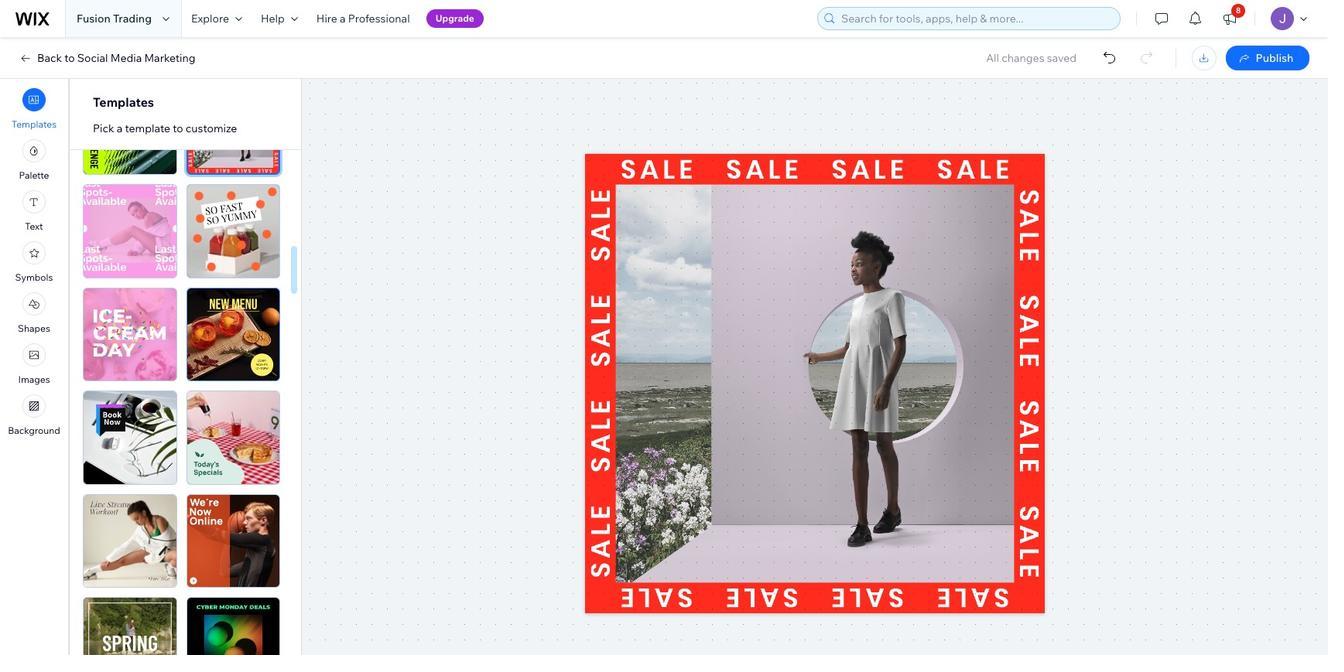 Task type: locate. For each thing, give the bounding box(es) containing it.
media
[[110, 51, 142, 65]]

customize
[[186, 122, 237, 135]]

publish button
[[1226, 46, 1310, 70]]

a inside hire a professional link
[[340, 12, 346, 26]]

upgrade
[[435, 12, 474, 24]]

1 vertical spatial to
[[173, 122, 183, 135]]

hire
[[316, 12, 337, 26]]

0 vertical spatial to
[[64, 51, 75, 65]]

back to social media marketing button
[[19, 51, 195, 65]]

shapes button
[[18, 293, 50, 334]]

1 vertical spatial a
[[117, 122, 123, 135]]

trading
[[113, 12, 152, 26]]

back
[[37, 51, 62, 65]]

to
[[64, 51, 75, 65], [173, 122, 183, 135]]

1 horizontal spatial a
[[340, 12, 346, 26]]

templates up palette button
[[12, 118, 57, 130]]

a right "pick"
[[117, 122, 123, 135]]

help
[[261, 12, 285, 26]]

1 horizontal spatial templates
[[93, 94, 154, 110]]

templates up "pick"
[[93, 94, 154, 110]]

all changes saved
[[986, 51, 1077, 65]]

1 vertical spatial templates
[[12, 118, 57, 130]]

to right template
[[173, 122, 183, 135]]

0 vertical spatial a
[[340, 12, 346, 26]]

text
[[25, 221, 43, 232]]

menu
[[0, 84, 68, 441]]

text button
[[22, 190, 46, 232]]

templates
[[93, 94, 154, 110], [12, 118, 57, 130]]

changes
[[1002, 51, 1045, 65]]

Search for tools, apps, help & more... field
[[837, 8, 1115, 29]]

help button
[[252, 0, 307, 37]]

fusion trading
[[77, 12, 152, 26]]

0 horizontal spatial a
[[117, 122, 123, 135]]

a for professional
[[340, 12, 346, 26]]

background
[[8, 425, 60, 437]]

palette button
[[19, 139, 49, 181]]

a right hire
[[340, 12, 346, 26]]

explore
[[191, 12, 229, 26]]

to right back
[[64, 51, 75, 65]]

symbols button
[[15, 241, 53, 283]]

a
[[340, 12, 346, 26], [117, 122, 123, 135]]



Task type: vqa. For each thing, say whether or not it's contained in the screenshot.
Palette
yes



Task type: describe. For each thing, give the bounding box(es) containing it.
hire a professional
[[316, 12, 410, 26]]

publish
[[1256, 51, 1294, 65]]

1 horizontal spatial to
[[173, 122, 183, 135]]

menu containing templates
[[0, 84, 68, 441]]

marketing
[[144, 51, 195, 65]]

template
[[125, 122, 170, 135]]

images button
[[18, 344, 50, 385]]

social
[[77, 51, 108, 65]]

pick
[[93, 122, 114, 135]]

saved
[[1047, 51, 1077, 65]]

upgrade button
[[426, 9, 484, 28]]

palette
[[19, 170, 49, 181]]

templates button
[[12, 88, 57, 130]]

shapes
[[18, 323, 50, 334]]

professional
[[348, 12, 410, 26]]

hire a professional link
[[307, 0, 419, 37]]

pick a template to customize
[[93, 122, 237, 135]]

back to social media marketing
[[37, 51, 195, 65]]

0 horizontal spatial to
[[64, 51, 75, 65]]

8
[[1236, 5, 1241, 15]]

fusion
[[77, 12, 111, 26]]

symbols
[[15, 272, 53, 283]]

0 horizontal spatial templates
[[12, 118, 57, 130]]

a for template
[[117, 122, 123, 135]]

8 button
[[1213, 0, 1247, 37]]

0 vertical spatial templates
[[93, 94, 154, 110]]

images
[[18, 374, 50, 385]]

all
[[986, 51, 999, 65]]

background button
[[8, 395, 60, 437]]



